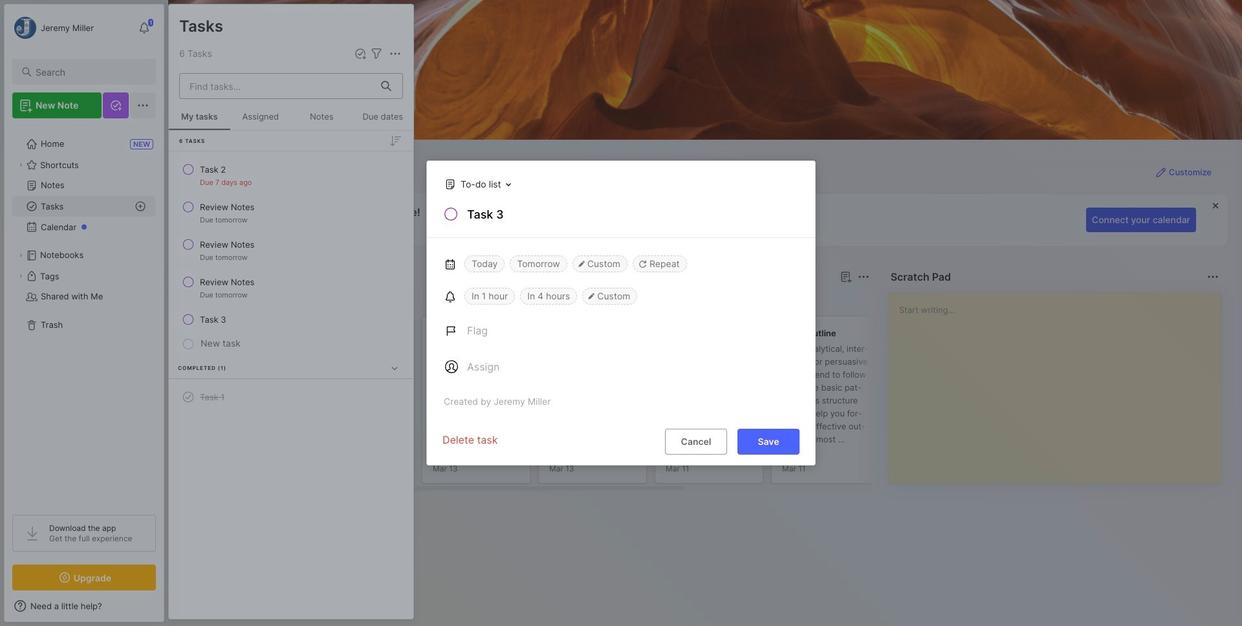 Task type: describe. For each thing, give the bounding box(es) containing it.
Search text field
[[36, 66, 144, 78]]

2 row from the top
[[174, 195, 408, 230]]

Find tasks… text field
[[182, 75, 374, 97]]

main element
[[0, 0, 168, 627]]

4 row from the top
[[174, 271, 408, 306]]

2 tab from the left
[[235, 293, 287, 308]]

tree inside main element
[[5, 126, 164, 504]]

review notes 2 cell
[[200, 238, 255, 251]]

1 tab from the left
[[192, 293, 230, 308]]



Task type: vqa. For each thing, say whether or not it's contained in the screenshot.
left tab
yes



Task type: locate. For each thing, give the bounding box(es) containing it.
new task image
[[354, 47, 367, 60]]

expand tags image
[[17, 273, 25, 280]]

tab
[[192, 293, 230, 308], [235, 293, 287, 308]]

task 1 0 cell
[[200, 391, 225, 404]]

tab list
[[192, 293, 868, 308]]

review notes 1 cell
[[200, 201, 255, 214]]

Start writing… text field
[[900, 293, 1222, 473]]

thumbnail image
[[666, 406, 715, 455]]

collapse 01_completed image
[[388, 362, 401, 375]]

Enter task text field
[[466, 206, 800, 229]]

row group
[[169, 131, 414, 420], [189, 316, 1121, 492]]

0 horizontal spatial tab
[[192, 293, 230, 308]]

1 row from the top
[[174, 158, 408, 193]]

Go to note or move task field
[[438, 175, 516, 194]]

row
[[174, 158, 408, 193], [174, 195, 408, 230], [174, 233, 408, 268], [174, 271, 408, 306], [174, 308, 408, 331], [174, 386, 408, 409]]

review notes 3 cell
[[200, 276, 255, 289]]

5 row from the top
[[174, 308, 408, 331]]

task 2 0 cell
[[200, 163, 226, 176]]

6 row from the top
[[174, 386, 408, 409]]

1 horizontal spatial tab
[[235, 293, 287, 308]]

tree
[[5, 126, 164, 504]]

tab up task 3 4 cell
[[192, 293, 230, 308]]

tab down review notes 3 cell
[[235, 293, 287, 308]]

task 3 4 cell
[[200, 313, 226, 326]]

None search field
[[36, 64, 144, 80]]

expand notebooks image
[[17, 252, 25, 260]]

none search field inside main element
[[36, 64, 144, 80]]

3 row from the top
[[174, 233, 408, 268]]



